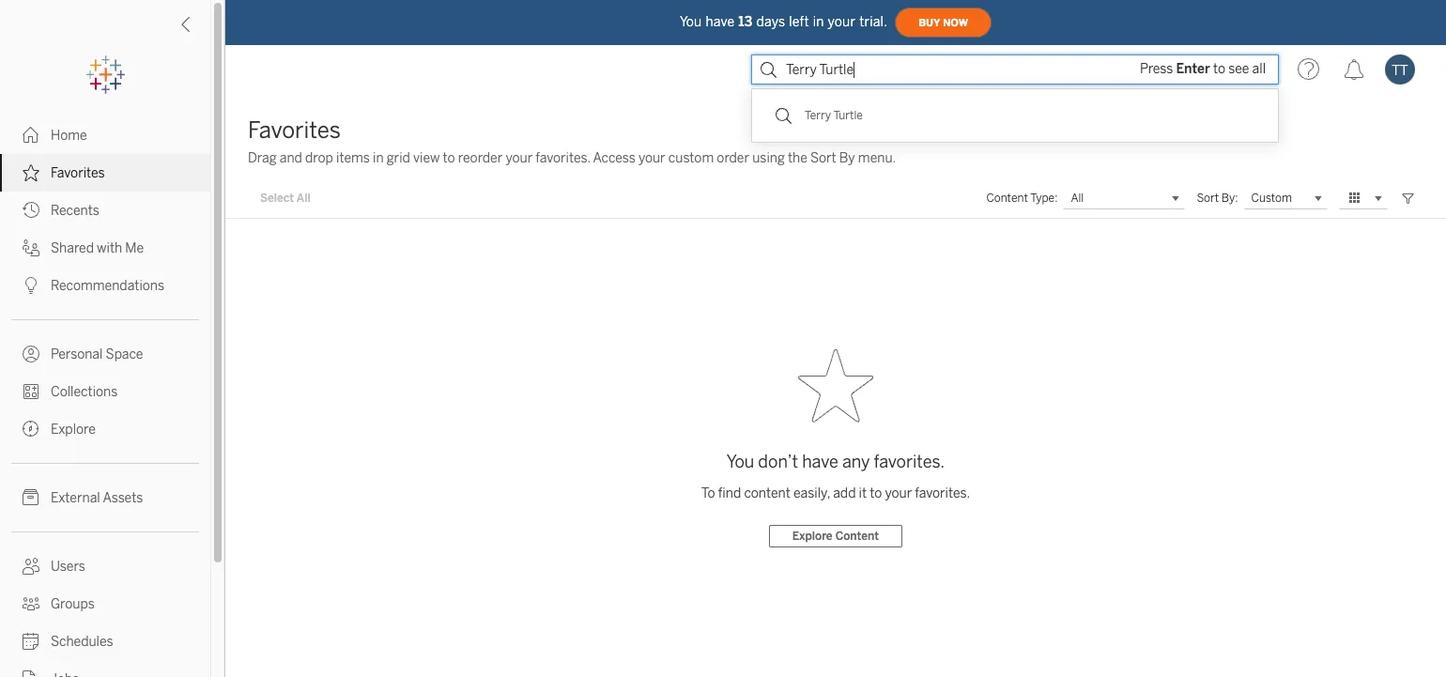 Task type: describe. For each thing, give the bounding box(es) containing it.
sort inside favorites drag and drop items in grid view to reorder your favorites. access your custom order using the sort by menu.
[[810, 150, 836, 166]]

access
[[593, 150, 636, 166]]

by text only_f5he34f image for collections
[[23, 383, 39, 400]]

select all button
[[248, 187, 323, 209]]

left
[[789, 14, 809, 30]]

reorder
[[458, 150, 503, 166]]

1 horizontal spatial to
[[870, 485, 882, 501]]

by text only_f5he34f image for home
[[23, 127, 39, 144]]

favorites drag and drop items in grid view to reorder your favorites. access your custom order using the sort by menu.
[[248, 116, 896, 166]]

to find content easily, add it to your favorites.
[[701, 485, 970, 501]]

content
[[744, 485, 791, 501]]

sort by:
[[1197, 192, 1238, 205]]

order
[[717, 150, 749, 166]]

by:
[[1222, 192, 1238, 205]]

content type:
[[986, 192, 1058, 205]]

trial.
[[859, 14, 888, 30]]

to inside favorites drag and drop items in grid view to reorder your favorites. access your custom order using the sort by menu.
[[443, 150, 455, 166]]

1 vertical spatial have
[[802, 452, 838, 472]]

by text only_f5he34f image for shared with me
[[23, 239, 39, 256]]

favorites. inside favorites drag and drop items in grid view to reorder your favorites. access your custom order using the sort by menu.
[[536, 150, 590, 166]]

you for you have 13 days left in your trial.
[[680, 14, 702, 30]]

assets
[[103, 490, 143, 506]]

groups
[[51, 596, 95, 612]]

external
[[51, 490, 100, 506]]

external assets link
[[0, 479, 210, 516]]

by text only_f5he34f image for explore
[[23, 421, 39, 438]]

your right it
[[885, 485, 912, 501]]

by
[[839, 150, 855, 166]]

you have 13 days left in your trial.
[[680, 14, 888, 30]]

your left trial.
[[828, 14, 856, 30]]

you for you don't have any favorites.
[[727, 452, 754, 472]]

0 vertical spatial content
[[986, 192, 1028, 205]]

users link
[[0, 547, 210, 585]]

the
[[788, 150, 807, 166]]

terry turtle
[[805, 109, 863, 122]]

buy now button
[[895, 8, 992, 38]]

your right the reorder
[[506, 150, 533, 166]]

2 vertical spatial favorites.
[[915, 485, 970, 501]]

13
[[738, 14, 753, 30]]

find
[[718, 485, 741, 501]]

terry turtle link
[[767, 100, 1263, 131]]

menu.
[[858, 150, 896, 166]]

all
[[297, 192, 311, 205]]

favorites link
[[0, 154, 210, 192]]

groups link
[[0, 585, 210, 623]]

personal space
[[51, 347, 143, 362]]

explore for explore
[[51, 422, 96, 438]]

items
[[336, 150, 370, 166]]

buy
[[918, 16, 940, 29]]

days
[[756, 14, 785, 30]]

me
[[125, 240, 144, 256]]

you don't have any favorites.
[[727, 452, 945, 472]]



Task type: locate. For each thing, give the bounding box(es) containing it.
users
[[51, 559, 85, 575]]

1 horizontal spatial explore
[[792, 530, 833, 543]]

type:
[[1030, 192, 1058, 205]]

by text only_f5he34f image left collections
[[23, 383, 39, 400]]

select all
[[260, 192, 311, 205]]

favorites inside main navigation. press the up and down arrow keys to access links. element
[[51, 165, 105, 181]]

0 vertical spatial you
[[680, 14, 702, 30]]

it
[[859, 485, 867, 501]]

don't
[[758, 452, 798, 472]]

to right view
[[443, 150, 455, 166]]

shared with me
[[51, 240, 144, 256]]

by text only_f5he34f image left groups
[[23, 595, 39, 612]]

drop
[[305, 150, 333, 166]]

by text only_f5he34f image inside recommendations 'link'
[[23, 277, 39, 294]]

explore content
[[792, 530, 879, 543]]

by text only_f5he34f image for recents
[[23, 202, 39, 219]]

home link
[[0, 116, 210, 154]]

favorites for favorites
[[51, 165, 105, 181]]

explore down easily,
[[792, 530, 833, 543]]

by text only_f5he34f image inside external assets 'link'
[[23, 489, 39, 506]]

1 by text only_f5he34f image from the top
[[23, 127, 39, 144]]

you
[[680, 14, 702, 30], [727, 452, 754, 472]]

0 vertical spatial have
[[706, 14, 735, 30]]

custom
[[668, 150, 714, 166]]

schedules
[[51, 634, 113, 650]]

1 horizontal spatial have
[[802, 452, 838, 472]]

using
[[752, 150, 785, 166]]

now
[[943, 16, 968, 29]]

favorites. right any
[[874, 452, 945, 472]]

any
[[842, 452, 870, 472]]

drag
[[248, 150, 277, 166]]

by text only_f5he34f image inside schedules link
[[23, 633, 39, 650]]

0 horizontal spatial you
[[680, 14, 702, 30]]

by text only_f5he34f image for recommendations
[[23, 277, 39, 294]]

by text only_f5he34f image left recents
[[23, 202, 39, 219]]

by text only_f5he34f image for personal space
[[23, 346, 39, 362]]

Search for views, metrics, workbooks, and more text field
[[751, 54, 1279, 85]]

have left 13
[[706, 14, 735, 30]]

0 horizontal spatial sort
[[810, 150, 836, 166]]

collections
[[51, 384, 118, 400]]

have
[[706, 14, 735, 30], [802, 452, 838, 472]]

in for favorites
[[373, 150, 384, 166]]

by text only_f5he34f image for favorites
[[23, 164, 39, 181]]

buy now
[[918, 16, 968, 29]]

collections link
[[0, 373, 210, 410]]

by text only_f5he34f image left shared on the left
[[23, 239, 39, 256]]

explore
[[51, 422, 96, 438], [792, 530, 833, 543]]

0 horizontal spatial favorites
[[51, 165, 105, 181]]

recents link
[[0, 192, 210, 229]]

recommendations
[[51, 278, 164, 294]]

1 vertical spatial in
[[373, 150, 384, 166]]

you left 13
[[680, 14, 702, 30]]

by text only_f5he34f image left home
[[23, 127, 39, 144]]

by text only_f5he34f image for users
[[23, 558, 39, 575]]

by text only_f5he34f image up the "recents" link
[[23, 164, 39, 181]]

by text only_f5he34f image left recommendations
[[23, 277, 39, 294]]

favorites
[[248, 116, 341, 144], [51, 165, 105, 181]]

favorites up and
[[248, 116, 341, 144]]

favorites.
[[536, 150, 590, 166], [874, 452, 945, 472], [915, 485, 970, 501]]

by text only_f5he34f image left external
[[23, 489, 39, 506]]

0 vertical spatial in
[[813, 14, 824, 30]]

favorites inside favorites drag and drop items in grid view to reorder your favorites. access your custom order using the sort by menu.
[[248, 116, 341, 144]]

by text only_f5he34f image down collections link on the left
[[23, 421, 39, 438]]

3 by text only_f5he34f image from the top
[[23, 346, 39, 362]]

by text only_f5he34f image for external assets
[[23, 489, 39, 506]]

1 by text only_f5he34f image from the top
[[23, 164, 39, 181]]

0 horizontal spatial have
[[706, 14, 735, 30]]

by text only_f5he34f image left personal
[[23, 346, 39, 362]]

select
[[260, 192, 294, 205]]

by text only_f5he34f image for groups
[[23, 595, 39, 612]]

0 vertical spatial favorites
[[248, 116, 341, 144]]

add
[[833, 485, 856, 501]]

1 vertical spatial favorites.
[[874, 452, 945, 472]]

1 horizontal spatial in
[[813, 14, 824, 30]]

by text only_f5he34f image down schedules link
[[23, 670, 39, 677]]

explore inside main navigation. press the up and down arrow keys to access links. element
[[51, 422, 96, 438]]

by text only_f5he34f image inside personal space link
[[23, 346, 39, 362]]

1 vertical spatial content
[[835, 530, 879, 543]]

by text only_f5he34f image inside favorites link
[[23, 164, 39, 181]]

3 by text only_f5he34f image from the top
[[23, 277, 39, 294]]

0 horizontal spatial content
[[835, 530, 879, 543]]

by text only_f5he34f image inside users link
[[23, 558, 39, 575]]

4 by text only_f5he34f image from the top
[[23, 383, 39, 400]]

0 horizontal spatial to
[[443, 150, 455, 166]]

in
[[813, 14, 824, 30], [373, 150, 384, 166]]

by text only_f5he34f image for schedules
[[23, 633, 39, 650]]

to
[[443, 150, 455, 166], [870, 485, 882, 501]]

recents
[[51, 203, 99, 219]]

7 by text only_f5he34f image from the top
[[23, 633, 39, 650]]

personal
[[51, 347, 103, 362]]

by text only_f5he34f image inside collections link
[[23, 383, 39, 400]]

favorites for favorites drag and drop items in grid view to reorder your favorites. access your custom order using the sort by menu.
[[248, 116, 341, 144]]

1 vertical spatial explore
[[792, 530, 833, 543]]

in right left
[[813, 14, 824, 30]]

sort
[[810, 150, 836, 166], [1197, 192, 1219, 205]]

6 by text only_f5he34f image from the top
[[23, 670, 39, 677]]

home
[[51, 128, 87, 144]]

favorites up recents
[[51, 165, 105, 181]]

turtle
[[833, 109, 863, 122]]

1 horizontal spatial sort
[[1197, 192, 1219, 205]]

5 by text only_f5he34f image from the top
[[23, 421, 39, 438]]

by text only_f5he34f image inside the home "link"
[[23, 127, 39, 144]]

content down it
[[835, 530, 879, 543]]

6 by text only_f5he34f image from the top
[[23, 489, 39, 506]]

in inside favorites drag and drop items in grid view to reorder your favorites. access your custom order using the sort by menu.
[[373, 150, 384, 166]]

0 vertical spatial favorites.
[[536, 150, 590, 166]]

1 vertical spatial sort
[[1197, 192, 1219, 205]]

2 by text only_f5he34f image from the top
[[23, 239, 39, 256]]

content
[[986, 192, 1028, 205], [835, 530, 879, 543]]

explore content button
[[769, 525, 903, 547]]

by text only_f5he34f image
[[23, 164, 39, 181], [23, 202, 39, 219], [23, 277, 39, 294], [23, 558, 39, 575], [23, 595, 39, 612], [23, 670, 39, 677]]

favorites. right it
[[915, 485, 970, 501]]

by text only_f5he34f image inside groups 'link'
[[23, 595, 39, 612]]

by text only_f5he34f image left 'users'
[[23, 558, 39, 575]]

1 vertical spatial you
[[727, 452, 754, 472]]

content left type:
[[986, 192, 1028, 205]]

0 vertical spatial explore
[[51, 422, 96, 438]]

to right it
[[870, 485, 882, 501]]

your right access
[[638, 150, 665, 166]]

by text only_f5he34f image inside shared with me link
[[23, 239, 39, 256]]

by text only_f5he34f image left schedules
[[23, 633, 39, 650]]

external assets
[[51, 490, 143, 506]]

view
[[413, 150, 440, 166]]

in left grid
[[373, 150, 384, 166]]

schedules link
[[0, 623, 210, 660]]

recommendations link
[[0, 267, 210, 304]]

to
[[701, 485, 715, 501]]

in for you
[[813, 14, 824, 30]]

explore down collections
[[51, 422, 96, 438]]

sort left by:
[[1197, 192, 1219, 205]]

easily,
[[793, 485, 830, 501]]

0 horizontal spatial in
[[373, 150, 384, 166]]

main navigation. press the up and down arrow keys to access links. element
[[0, 116, 210, 677]]

5 by text only_f5he34f image from the top
[[23, 595, 39, 612]]

1 horizontal spatial you
[[727, 452, 754, 472]]

1 horizontal spatial favorites
[[248, 116, 341, 144]]

1 vertical spatial favorites
[[51, 165, 105, 181]]

navigation panel element
[[0, 56, 210, 677]]

explore link
[[0, 410, 210, 448]]

terry
[[805, 109, 831, 122]]

by text only_f5he34f image
[[23, 127, 39, 144], [23, 239, 39, 256], [23, 346, 39, 362], [23, 383, 39, 400], [23, 421, 39, 438], [23, 489, 39, 506], [23, 633, 39, 650]]

by text only_f5he34f image inside explore link
[[23, 421, 39, 438]]

0 horizontal spatial explore
[[51, 422, 96, 438]]

you up find
[[727, 452, 754, 472]]

personal space link
[[0, 335, 210, 373]]

grid
[[387, 150, 410, 166]]

favorites. left access
[[536, 150, 590, 166]]

sort left the by
[[810, 150, 836, 166]]

and
[[280, 150, 302, 166]]

2 by text only_f5he34f image from the top
[[23, 202, 39, 219]]

your
[[828, 14, 856, 30], [506, 150, 533, 166], [638, 150, 665, 166], [885, 485, 912, 501]]

content inside "button"
[[835, 530, 879, 543]]

0 vertical spatial to
[[443, 150, 455, 166]]

shared with me link
[[0, 229, 210, 267]]

by text only_f5he34f image inside the "recents" link
[[23, 202, 39, 219]]

1 horizontal spatial content
[[986, 192, 1028, 205]]

space
[[106, 347, 143, 362]]

1 vertical spatial to
[[870, 485, 882, 501]]

0 vertical spatial sort
[[810, 150, 836, 166]]

shared
[[51, 240, 94, 256]]

4 by text only_f5he34f image from the top
[[23, 558, 39, 575]]

explore for explore content
[[792, 530, 833, 543]]

explore inside "button"
[[792, 530, 833, 543]]

with
[[97, 240, 122, 256]]

have up easily,
[[802, 452, 838, 472]]



Task type: vqa. For each thing, say whether or not it's contained in the screenshot.
'to' inside Favorites Drag and drop items in grid view to reorder your favorites. Access your custom order using the Sort By menu.
yes



